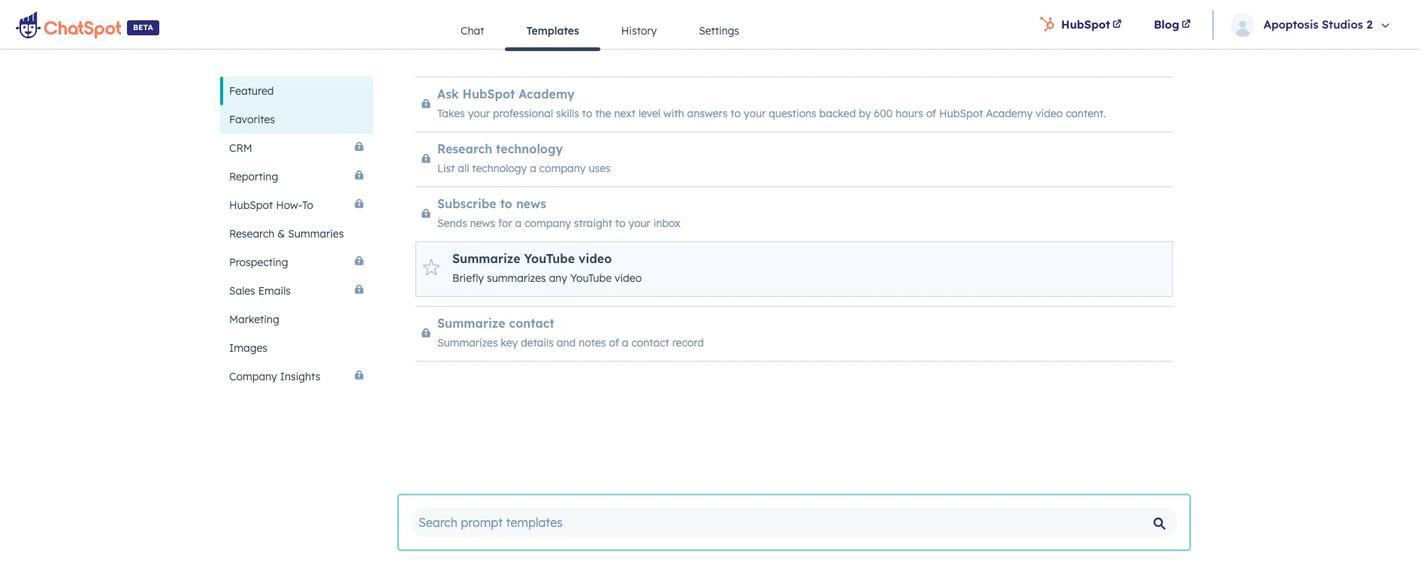 Task type: vqa. For each thing, say whether or not it's contained in the screenshot.
Publish button on the right top of page
no



Task type: describe. For each thing, give the bounding box(es) containing it.
1 horizontal spatial video
[[615, 271, 642, 285]]

2 horizontal spatial your
[[744, 107, 766, 120]]

of inside summarize contact summarizes key details and notes of a contact record
[[609, 336, 619, 350]]

a inside the subscribe to news sends news for a company straight to your inbox
[[515, 217, 522, 230]]

summarize contact summarizes key details and notes of a contact record
[[438, 316, 704, 350]]

to up "for"
[[500, 196, 513, 211]]

1 vertical spatial video
[[579, 251, 612, 266]]

subscribe to news sends news for a company straight to your inbox
[[438, 196, 681, 230]]

blog
[[1155, 17, 1180, 31]]

1 vertical spatial youtube
[[571, 271, 612, 285]]

uses
[[589, 162, 611, 175]]

Search prompt templates search field
[[411, 507, 1178, 538]]

summarizes
[[438, 336, 498, 350]]

settings
[[699, 24, 740, 38]]

summaries
[[288, 227, 344, 241]]

details
[[521, 336, 554, 350]]

1 link opens in a new window image from the top
[[1182, 15, 1191, 33]]

crm button
[[220, 134, 374, 162]]

list
[[438, 162, 455, 175]]

2
[[1367, 17, 1374, 31]]

featured button
[[220, 77, 374, 105]]

2 link opens in a new window image from the top
[[1182, 20, 1191, 29]]

beta link
[[0, 0, 175, 49]]

reporting
[[229, 170, 278, 183]]

to
[[302, 198, 313, 212]]

beta
[[133, 22, 153, 32]]

sales
[[229, 284, 255, 298]]

favorites button
[[220, 105, 374, 134]]

with
[[664, 107, 685, 120]]

all
[[458, 162, 469, 175]]

hours
[[896, 107, 924, 120]]

history
[[622, 24, 657, 38]]

hubspot how-to button
[[220, 191, 374, 220]]

a inside summarize contact summarizes key details and notes of a contact record
[[622, 336, 629, 350]]

takes
[[438, 107, 465, 120]]

images
[[229, 341, 268, 355]]

ask hubspot academy takes your professional skills to the next level with answers to your questions backed by 600 hours of hubspot academy video content.
[[438, 86, 1107, 120]]

record
[[673, 336, 704, 350]]

hubspot link
[[1026, 0, 1140, 49]]

the
[[596, 107, 612, 120]]

notes
[[579, 336, 606, 350]]

0 horizontal spatial your
[[468, 107, 490, 120]]

sales emails
[[229, 284, 291, 298]]

0 vertical spatial youtube
[[524, 251, 575, 266]]

2 link opens in a new window image from the top
[[1113, 20, 1122, 29]]

research for technology
[[438, 141, 493, 156]]

settings link
[[678, 13, 761, 49]]

research & summaries button
[[220, 220, 374, 248]]

next
[[615, 107, 636, 120]]

apoptosis
[[1264, 17, 1319, 31]]

1 vertical spatial contact
[[632, 336, 670, 350]]

key
[[501, 336, 518, 350]]

summarizes
[[487, 271, 546, 285]]

600
[[874, 107, 893, 120]]

research & summaries
[[229, 227, 344, 241]]

marketing button
[[220, 305, 374, 334]]

templates
[[527, 24, 579, 38]]

apoptosis studios 2
[[1264, 17, 1374, 31]]

navigation containing chat
[[440, 13, 761, 51]]

prospecting button
[[220, 248, 374, 277]]

and
[[557, 336, 576, 350]]



Task type: locate. For each thing, give the bounding box(es) containing it.
0 vertical spatial academy
[[519, 86, 575, 101]]

0 vertical spatial news
[[516, 196, 547, 211]]

research for &
[[229, 227, 275, 241]]

for
[[498, 217, 512, 230]]

to right the answers
[[731, 107, 741, 120]]

1 vertical spatial of
[[609, 336, 619, 350]]

1 vertical spatial research
[[229, 227, 275, 241]]

0 vertical spatial video
[[1036, 107, 1063, 120]]

video inside ask hubspot academy takes your professional skills to the next level with answers to your questions backed by 600 hours of hubspot academy video content.
[[1036, 107, 1063, 120]]

1 vertical spatial company
[[525, 217, 571, 230]]

1 vertical spatial news
[[470, 217, 495, 230]]

studios
[[1323, 17, 1364, 31]]

of right "hours"
[[927, 107, 937, 120]]

video left content. at the top of the page
[[1036, 107, 1063, 120]]

1 horizontal spatial academy
[[987, 107, 1033, 120]]

your right the takes
[[468, 107, 490, 120]]

how-
[[276, 198, 302, 212]]

2 vertical spatial video
[[615, 271, 642, 285]]

1 vertical spatial technology
[[472, 162, 527, 175]]

youtube right the any on the left top of the page
[[571, 271, 612, 285]]

sends
[[438, 217, 468, 230]]

ask
[[438, 86, 459, 101]]

summarize inside summarize contact summarizes key details and notes of a contact record
[[438, 316, 506, 331]]

youtube up the any on the left top of the page
[[524, 251, 575, 266]]

news down "research technology list all technology a company uses"
[[516, 196, 547, 211]]

contact
[[509, 316, 555, 331], [632, 336, 670, 350]]

apoptosis studios 2 button
[[1218, 0, 1412, 49]]

marketing
[[229, 313, 279, 326]]

a right "for"
[[515, 217, 522, 230]]

summarize youtube video briefly summarizes any youtube video
[[453, 251, 642, 285]]

content.
[[1066, 107, 1107, 120]]

crm
[[229, 141, 252, 155]]

blog link
[[1140, 0, 1209, 49]]

1 vertical spatial academy
[[987, 107, 1033, 120]]

favorites
[[229, 113, 275, 126]]

answers
[[688, 107, 728, 120]]

0 vertical spatial research
[[438, 141, 493, 156]]

a right notes
[[622, 336, 629, 350]]

featured
[[229, 84, 274, 98]]

company insights
[[229, 370, 321, 383]]

company
[[540, 162, 586, 175], [525, 217, 571, 230]]

images button
[[220, 334, 374, 362]]

video
[[1036, 107, 1063, 120], [579, 251, 612, 266], [615, 271, 642, 285]]

technology right all
[[472, 162, 527, 175]]

templates link
[[506, 13, 601, 51]]

0 horizontal spatial academy
[[519, 86, 575, 101]]

by
[[859, 107, 871, 120]]

link opens in a new window image
[[1182, 15, 1191, 33], [1182, 20, 1191, 29]]

news
[[516, 196, 547, 211], [470, 217, 495, 230]]

1 vertical spatial summarize
[[438, 316, 506, 331]]

research inside button
[[229, 227, 275, 241]]

video down the straight
[[579, 251, 612, 266]]

1 horizontal spatial a
[[530, 162, 537, 175]]

history link
[[601, 13, 678, 49]]

summarize up summarizes
[[438, 316, 506, 331]]

of
[[927, 107, 937, 120], [609, 336, 619, 350]]

navigation
[[440, 13, 761, 51]]

1 horizontal spatial of
[[927, 107, 937, 120]]

0 vertical spatial summarize
[[453, 251, 521, 266]]

your inside the subscribe to news sends news for a company straight to your inbox
[[629, 217, 651, 230]]

1 horizontal spatial your
[[629, 217, 651, 230]]

research inside "research technology list all technology a company uses"
[[438, 141, 493, 156]]

summarize for summarize contact
[[438, 316, 506, 331]]

company left uses in the left top of the page
[[540, 162, 586, 175]]

link opens in a new window image
[[1113, 15, 1122, 33], [1113, 20, 1122, 29]]

of right notes
[[609, 336, 619, 350]]

hubspot how-to
[[229, 198, 313, 212]]

0 horizontal spatial contact
[[509, 316, 555, 331]]

any
[[549, 271, 568, 285]]

0 vertical spatial company
[[540, 162, 586, 175]]

to
[[583, 107, 593, 120], [731, 107, 741, 120], [500, 196, 513, 211], [616, 217, 626, 230]]

chat
[[461, 24, 484, 38]]

academy
[[519, 86, 575, 101], [987, 107, 1033, 120]]

1 link opens in a new window image from the top
[[1113, 15, 1122, 33]]

0 vertical spatial a
[[530, 162, 537, 175]]

research up all
[[438, 141, 493, 156]]

level
[[639, 107, 661, 120]]

0 vertical spatial contact
[[509, 316, 555, 331]]

0 horizontal spatial a
[[515, 217, 522, 230]]

news left "for"
[[470, 217, 495, 230]]

summarize for summarize youtube video
[[453, 251, 521, 266]]

0 horizontal spatial research
[[229, 227, 275, 241]]

questions
[[769, 107, 817, 120]]

company right "for"
[[525, 217, 571, 230]]

briefly
[[453, 271, 484, 285]]

company
[[229, 370, 277, 383]]

a up the subscribe to news sends news for a company straight to your inbox
[[530, 162, 537, 175]]

your left questions
[[744, 107, 766, 120]]

hubspot inside button
[[229, 198, 273, 212]]

1 horizontal spatial news
[[516, 196, 547, 211]]

backed
[[820, 107, 856, 120]]

sales emails button
[[220, 277, 374, 305]]

0 vertical spatial technology
[[496, 141, 563, 156]]

&
[[278, 227, 285, 241]]

your
[[468, 107, 490, 120], [744, 107, 766, 120], [629, 217, 651, 230]]

technology
[[496, 141, 563, 156], [472, 162, 527, 175]]

2 horizontal spatial video
[[1036, 107, 1063, 120]]

insights
[[280, 370, 321, 383]]

summarize up briefly
[[453, 251, 521, 266]]

your left inbox
[[629, 217, 651, 230]]

chat link
[[440, 13, 506, 49]]

technology down professional
[[496, 141, 563, 156]]

of inside ask hubspot academy takes your professional skills to the next level with answers to your questions backed by 600 hours of hubspot academy video content.
[[927, 107, 937, 120]]

to left the
[[583, 107, 593, 120]]

professional
[[493, 107, 553, 120]]

summarize
[[453, 251, 521, 266], [438, 316, 506, 331]]

1 horizontal spatial contact
[[632, 336, 670, 350]]

contact left record
[[632, 336, 670, 350]]

research up "prospecting"
[[229, 227, 275, 241]]

prospecting
[[229, 256, 288, 269]]

straight
[[574, 217, 613, 230]]

hubspot
[[1062, 17, 1111, 31], [463, 86, 515, 101], [940, 107, 984, 120], [229, 198, 273, 212]]

1 vertical spatial a
[[515, 217, 522, 230]]

emails
[[258, 284, 291, 298]]

video right the any on the left top of the page
[[615, 271, 642, 285]]

0 vertical spatial of
[[927, 107, 937, 120]]

company inside the subscribe to news sends news for a company straight to your inbox
[[525, 217, 571, 230]]

reporting button
[[220, 162, 374, 191]]

0 horizontal spatial news
[[470, 217, 495, 230]]

inbox
[[654, 217, 681, 230]]

research technology list all technology a company uses
[[438, 141, 611, 175]]

2 horizontal spatial a
[[622, 336, 629, 350]]

contact up details
[[509, 316, 555, 331]]

2 vertical spatial a
[[622, 336, 629, 350]]

a inside "research technology list all technology a company uses"
[[530, 162, 537, 175]]

0 horizontal spatial of
[[609, 336, 619, 350]]

company insights button
[[220, 362, 374, 391]]

company inside "research technology list all technology a company uses"
[[540, 162, 586, 175]]

a
[[530, 162, 537, 175], [515, 217, 522, 230], [622, 336, 629, 350]]

to right the straight
[[616, 217, 626, 230]]

summarize inside summarize youtube video briefly summarizes any youtube video
[[453, 251, 521, 266]]

0 horizontal spatial video
[[579, 251, 612, 266]]

youtube
[[524, 251, 575, 266], [571, 271, 612, 285]]

research
[[438, 141, 493, 156], [229, 227, 275, 241]]

skills
[[556, 107, 580, 120]]

1 horizontal spatial research
[[438, 141, 493, 156]]

subscribe
[[438, 196, 497, 211]]



